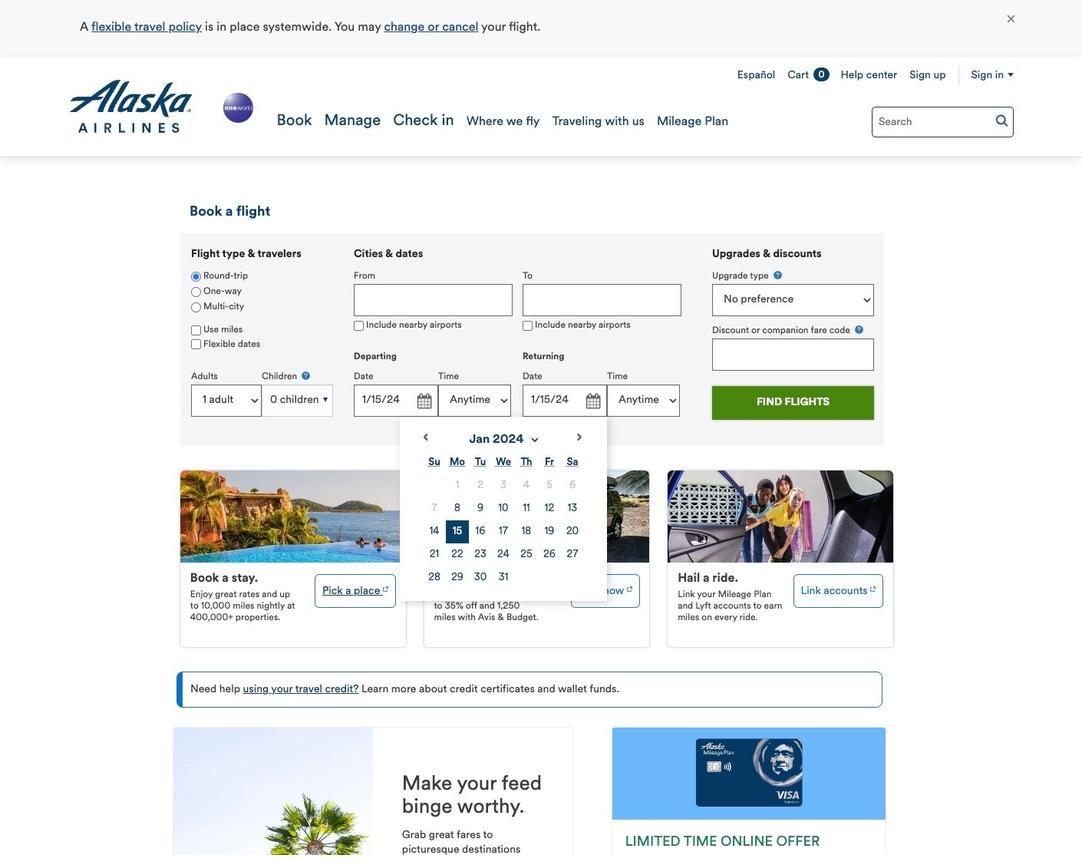Task type: describe. For each thing, give the bounding box(es) containing it.
2 row from the top
[[423, 498, 584, 521]]

2 horizontal spatial group
[[713, 270, 875, 371]]

alaska airlines logo image
[[68, 80, 194, 134]]

  radio
[[191, 302, 201, 312]]

3 row from the top
[[423, 521, 584, 544]]

1   radio from the top
[[191, 272, 201, 282]]

none text field inside group
[[354, 284, 513, 316]]

book rides image
[[871, 581, 876, 594]]

1 row from the top
[[423, 474, 584, 498]]

1 horizontal spatial group
[[354, 249, 692, 601]]



Task type: locate. For each thing, give the bounding box(es) containing it.
search button image
[[996, 114, 1009, 127]]

2   radio from the top
[[191, 287, 201, 297]]

grid
[[423, 451, 584, 590]]

  checkbox
[[191, 325, 201, 335]]

open datepicker image
[[582, 391, 604, 412]]

cell
[[446, 474, 469, 498], [469, 474, 492, 498], [492, 474, 515, 498], [515, 474, 538, 498], [538, 474, 561, 498], [561, 474, 584, 498], [423, 498, 446, 521], [446, 498, 469, 521], [469, 498, 492, 521], [492, 498, 515, 521], [515, 498, 538, 521], [538, 498, 561, 521], [561, 498, 584, 521], [423, 521, 446, 544], [446, 521, 469, 544], [469, 521, 492, 544], [492, 521, 515, 544], [515, 521, 538, 544], [538, 521, 561, 544], [561, 521, 584, 544], [423, 544, 446, 567], [446, 544, 469, 567], [469, 544, 492, 567], [492, 544, 515, 567], [515, 544, 538, 567], [538, 544, 561, 567], [561, 544, 584, 567], [423, 567, 446, 590], [446, 567, 469, 590], [469, 567, 492, 590], [492, 567, 515, 590]]

0 horizontal spatial group
[[180, 233, 343, 437]]

5 row from the top
[[423, 567, 584, 590]]

None checkbox
[[191, 340, 201, 350]]

None checkbox
[[354, 321, 364, 331], [523, 321, 533, 331], [354, 321, 364, 331], [523, 321, 533, 331]]

some kids opening a door image
[[668, 471, 894, 563]]

row
[[423, 474, 584, 498], [423, 498, 584, 521], [423, 521, 584, 544], [423, 544, 584, 567], [423, 567, 584, 590]]

header nav bar navigation
[[0, 57, 1083, 157]]

  radio
[[191, 272, 201, 282], [191, 287, 201, 297]]

None text field
[[523, 284, 682, 316], [713, 338, 875, 371], [354, 385, 438, 417], [523, 385, 607, 417], [523, 284, 682, 316], [713, 338, 875, 371], [354, 385, 438, 417], [523, 385, 607, 417]]

None submit
[[713, 386, 875, 420]]

photo of a hotel with a swimming pool and palm trees image
[[180, 471, 406, 563]]

1 vertical spatial   radio
[[191, 287, 201, 297]]

option group
[[191, 270, 333, 316]]

None text field
[[354, 284, 513, 316]]

rent now image
[[627, 581, 632, 594]]

0 vertical spatial   radio
[[191, 272, 201, 282]]

oneworld logo image
[[220, 90, 256, 126]]

  checkbox inside group
[[191, 325, 201, 335]]

group
[[180, 233, 343, 437], [354, 249, 692, 601], [713, 270, 875, 371]]

option group inside group
[[191, 270, 333, 316]]

book a stay image
[[383, 581, 388, 594]]

none checkbox inside group
[[191, 340, 201, 350]]

Search text field
[[872, 107, 1014, 137]]

photo of an suv driving towards a mountain image
[[424, 471, 650, 563]]

4 row from the top
[[423, 544, 584, 567]]

open datepicker image
[[413, 391, 435, 412]]



